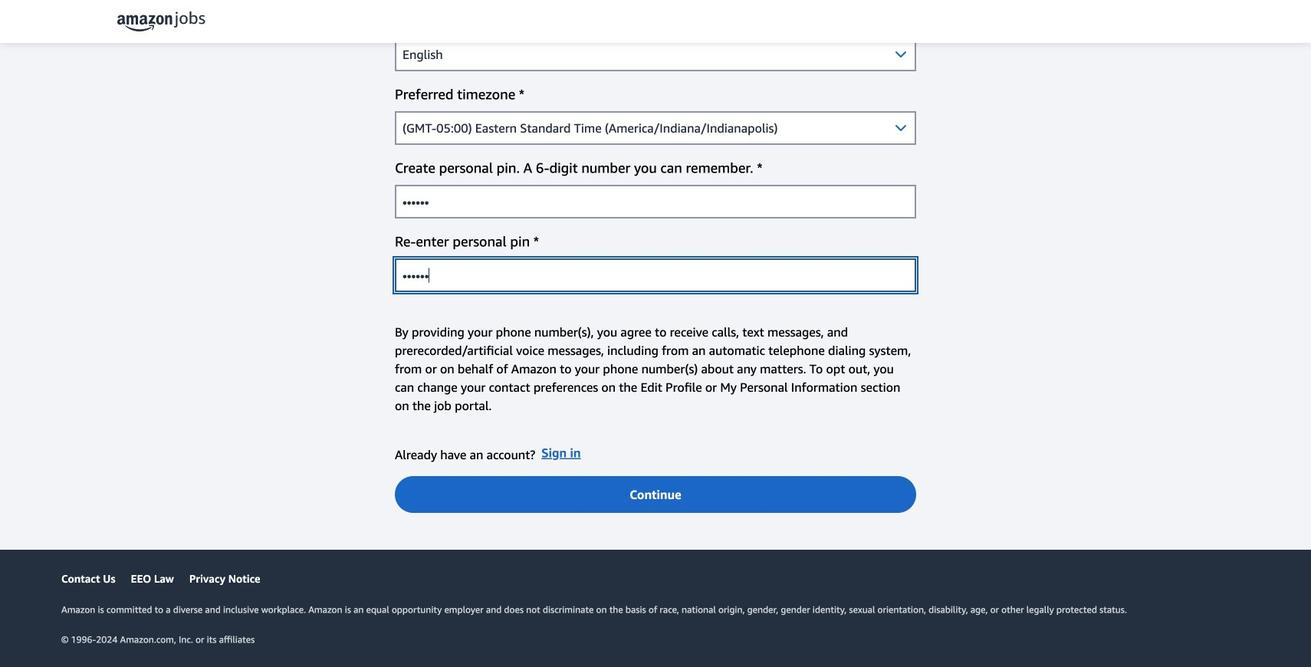 Task type: vqa. For each thing, say whether or not it's contained in the screenshot.
AMAZON JOBS - LOG IN image
yes



Task type: locate. For each thing, give the bounding box(es) containing it.
amazon jobs - log in image
[[117, 12, 205, 31]]

Create personal pin. A 6-digit number you can remember. password field
[[395, 185, 917, 219]]



Task type: describe. For each thing, give the bounding box(es) containing it.
Re-enter personal pin password field
[[395, 258, 917, 292]]



